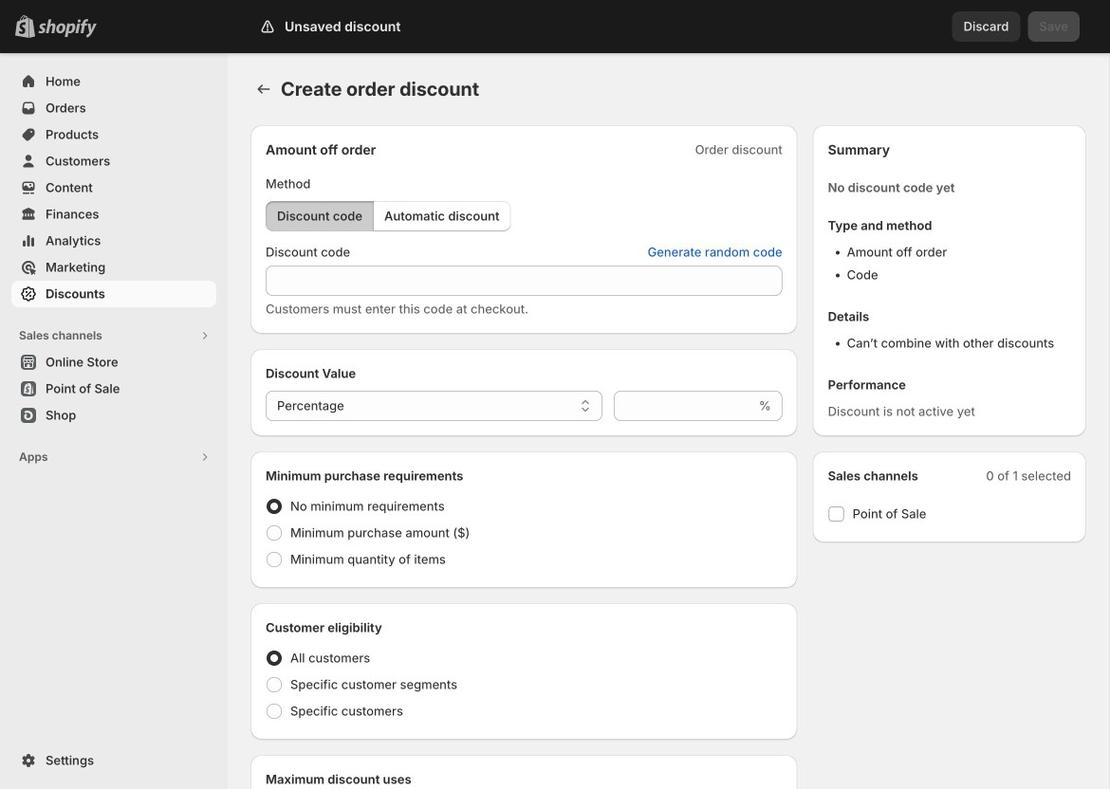 Task type: locate. For each thing, give the bounding box(es) containing it.
None text field
[[266, 266, 783, 296], [614, 391, 755, 421], [266, 266, 783, 296], [614, 391, 755, 421]]



Task type: describe. For each thing, give the bounding box(es) containing it.
shopify image
[[38, 19, 97, 38]]



Task type: vqa. For each thing, say whether or not it's contained in the screenshot.
shopify "Image"
yes



